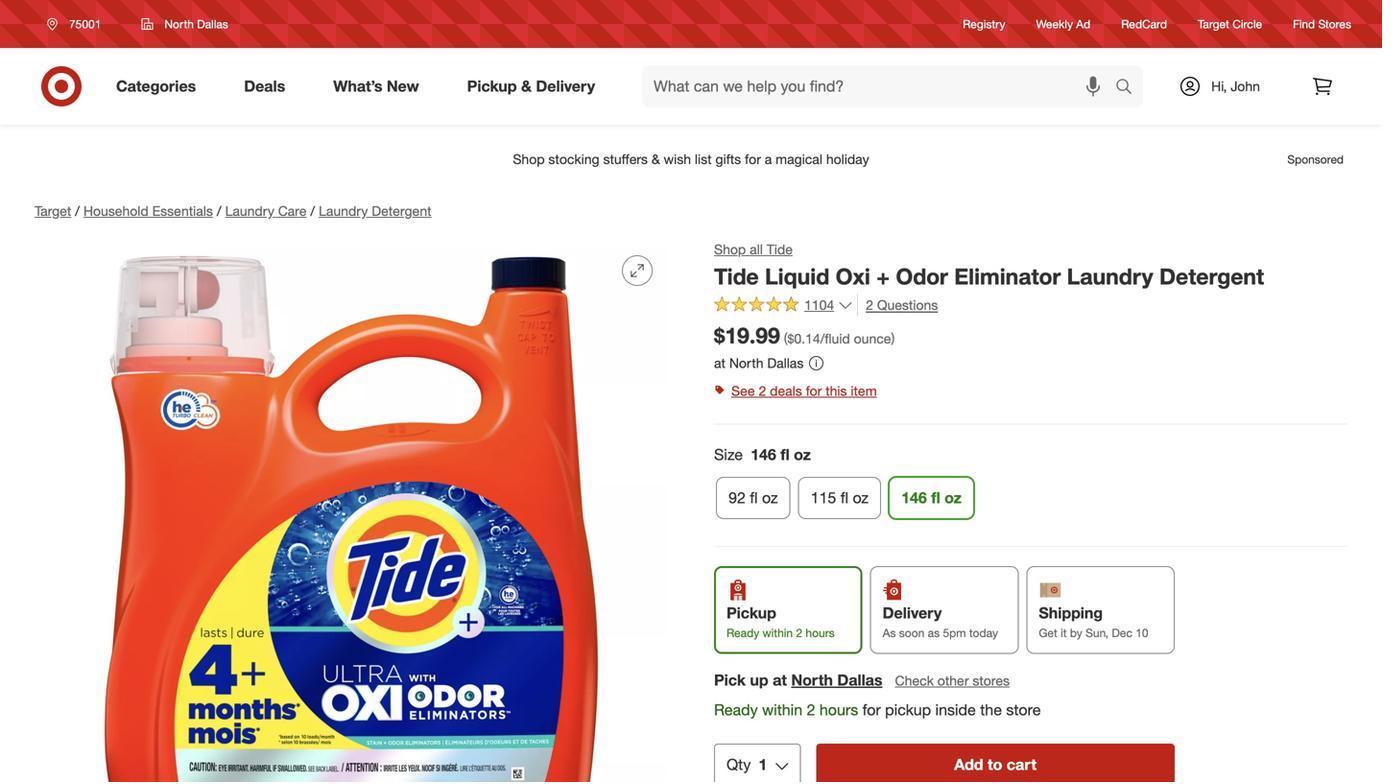 Task type: describe. For each thing, give the bounding box(es) containing it.
1 horizontal spatial laundry
[[319, 203, 368, 219]]

up
[[750, 671, 769, 689]]

fl for 146 fl oz
[[931, 489, 940, 507]]

delivery inside delivery as soon as 5pm today
[[883, 604, 942, 623]]

target for target / household essentials / laundry care / laundry detergent
[[35, 203, 71, 219]]

1 vertical spatial hours
[[820, 700, 858, 719]]

qty
[[727, 756, 751, 774]]

detergent inside shop all tide tide liquid oxi + odor eliminator laundry detergent
[[1160, 263, 1264, 290]]

$19.99 ( $0.14 /fluid ounce )
[[714, 322, 895, 349]]

What can we help you find? suggestions appear below search field
[[642, 65, 1120, 108]]

/fluid
[[820, 330, 850, 347]]

115 fl oz link
[[798, 477, 881, 519]]

&
[[521, 77, 532, 96]]

$0.14
[[788, 330, 820, 347]]

hours inside the 'pickup ready within 2 hours'
[[806, 626, 835, 640]]

search
[[1107, 79, 1153, 97]]

ounce
[[854, 330, 891, 347]]

1 / from the left
[[75, 203, 80, 219]]

find
[[1293, 17, 1315, 31]]

0 vertical spatial for
[[806, 382, 822, 399]]

redcard
[[1121, 17, 1167, 31]]

categories
[[116, 77, 196, 96]]

north dallas
[[164, 17, 228, 31]]

146 fl oz link
[[889, 477, 974, 519]]

dallas inside dropdown button
[[197, 17, 228, 31]]

find stores link
[[1293, 16, 1352, 32]]

inside
[[935, 700, 976, 719]]

pickup
[[885, 700, 931, 719]]

(
[[784, 330, 788, 347]]

north dallas button
[[791, 669, 883, 691]]

pickup & delivery
[[467, 77, 595, 96]]

search button
[[1107, 65, 1153, 111]]

essentials
[[152, 203, 213, 219]]

as
[[928, 626, 940, 640]]

1 vertical spatial at
[[773, 671, 787, 689]]

stores
[[973, 672, 1010, 689]]

)
[[891, 330, 895, 347]]

add to cart button
[[816, 744, 1175, 782]]

deals
[[770, 382, 802, 399]]

115 fl oz
[[811, 489, 869, 507]]

5pm
[[943, 626, 966, 640]]

0 horizontal spatial laundry
[[225, 203, 274, 219]]

deals link
[[228, 65, 309, 108]]

1 horizontal spatial tide
[[767, 241, 793, 258]]

household essentials link
[[83, 203, 213, 219]]

pickup for &
[[467, 77, 517, 96]]

92
[[729, 489, 746, 507]]

2 / from the left
[[217, 203, 221, 219]]

dec
[[1112, 626, 1133, 640]]

size
[[714, 445, 743, 464]]

what's
[[333, 77, 382, 96]]

1 horizontal spatial 146
[[901, 489, 927, 507]]

ready within 2 hours for pickup inside the store
[[714, 700, 1041, 719]]

other
[[938, 672, 969, 689]]

eliminator
[[954, 263, 1061, 290]]

75001 button
[[35, 7, 121, 41]]

10
[[1136, 626, 1149, 640]]

new
[[387, 77, 419, 96]]

item
[[851, 382, 877, 399]]

this
[[826, 382, 847, 399]]

oz for 146 fl oz
[[945, 489, 962, 507]]

to
[[988, 756, 1002, 774]]

what's new link
[[317, 65, 443, 108]]

target / household essentials / laundry care / laundry detergent
[[35, 203, 431, 219]]

see 2 deals for this item link
[[714, 378, 1348, 404]]

2 questions link
[[857, 294, 938, 316]]

pickup ready within 2 hours
[[727, 604, 835, 640]]

categories link
[[100, 65, 220, 108]]

ready inside the 'pickup ready within 2 hours'
[[727, 626, 759, 640]]

hi,
[[1211, 78, 1227, 95]]

$19.99
[[714, 322, 780, 349]]

cart
[[1007, 756, 1037, 774]]

weekly
[[1036, 17, 1073, 31]]

shipping
[[1039, 604, 1103, 623]]

1 vertical spatial tide
[[714, 263, 759, 290]]

circle
[[1233, 17, 1262, 31]]

1 vertical spatial ready
[[714, 700, 758, 719]]

get
[[1039, 626, 1058, 640]]

1 horizontal spatial dallas
[[767, 355, 804, 371]]

2 down pick up at north dallas
[[807, 700, 815, 719]]



Task type: vqa. For each thing, say whether or not it's contained in the screenshot.
CI5 related to -
no



Task type: locate. For each thing, give the bounding box(es) containing it.
for left this
[[806, 382, 822, 399]]

1 vertical spatial for
[[863, 700, 881, 719]]

pickup left &
[[467, 77, 517, 96]]

see
[[731, 382, 755, 399]]

within inside the 'pickup ready within 2 hours'
[[763, 626, 793, 640]]

fl for 92 fl oz
[[750, 489, 758, 507]]

tide right "all"
[[767, 241, 793, 258]]

0 horizontal spatial for
[[806, 382, 822, 399]]

fl inside 146 fl oz link
[[931, 489, 940, 507]]

hours up north dallas button
[[806, 626, 835, 640]]

weekly ad
[[1036, 17, 1091, 31]]

2 right see
[[759, 382, 766, 399]]

shop all tide tide liquid oxi + odor eliminator laundry detergent
[[714, 241, 1264, 290]]

laundry inside shop all tide tide liquid oxi + odor eliminator laundry detergent
[[1067, 263, 1153, 290]]

see 2 deals for this item
[[731, 382, 877, 399]]

0 vertical spatial tide
[[767, 241, 793, 258]]

the
[[980, 700, 1002, 719]]

it
[[1061, 626, 1067, 640]]

target circle link
[[1198, 16, 1262, 32]]

1 vertical spatial pickup
[[727, 604, 776, 623]]

registry link
[[963, 16, 1005, 32]]

laundry care link
[[225, 203, 307, 219]]

92 fl oz
[[729, 489, 778, 507]]

0 horizontal spatial tide
[[714, 263, 759, 290]]

2 horizontal spatial /
[[310, 203, 315, 219]]

1 horizontal spatial detergent
[[1160, 263, 1264, 290]]

0 horizontal spatial pickup
[[467, 77, 517, 96]]

tide liquid oxi + odor eliminator laundry detergent, 1 of 9 image
[[35, 240, 668, 782]]

0 vertical spatial pickup
[[467, 77, 517, 96]]

delivery as soon as 5pm today
[[883, 604, 998, 640]]

add
[[954, 756, 983, 774]]

1104
[[804, 297, 834, 314]]

pickup inside the 'pickup ready within 2 hours'
[[727, 604, 776, 623]]

146 fl oz
[[901, 489, 962, 507]]

target left household on the left top
[[35, 203, 71, 219]]

0 horizontal spatial dallas
[[197, 17, 228, 31]]

find stores
[[1293, 17, 1352, 31]]

2 vertical spatial north
[[791, 671, 833, 689]]

questions
[[877, 297, 938, 314]]

hours down north dallas button
[[820, 700, 858, 719]]

north inside dropdown button
[[164, 17, 194, 31]]

1 horizontal spatial pickup
[[727, 604, 776, 623]]

delivery up soon
[[883, 604, 942, 623]]

sun,
[[1086, 626, 1109, 640]]

1 vertical spatial 146
[[901, 489, 927, 507]]

0 horizontal spatial 146
[[751, 445, 776, 464]]

advertisement region
[[19, 136, 1363, 182]]

shipping get it by sun, dec 10
[[1039, 604, 1149, 640]]

75001
[[69, 17, 101, 31]]

group
[[712, 444, 1348, 527]]

john
[[1231, 78, 1260, 95]]

check other stores
[[895, 672, 1010, 689]]

2 vertical spatial dallas
[[837, 671, 883, 689]]

target for target circle
[[1198, 17, 1229, 31]]

weekly ad link
[[1036, 16, 1091, 32]]

at down "$19.99"
[[714, 355, 726, 371]]

dallas up ready within 2 hours for pickup inside the store
[[837, 671, 883, 689]]

north
[[164, 17, 194, 31], [729, 355, 764, 371], [791, 671, 833, 689]]

oz inside "link"
[[853, 489, 869, 507]]

hi, john
[[1211, 78, 1260, 95]]

0 horizontal spatial target
[[35, 203, 71, 219]]

group containing size
[[712, 444, 1348, 527]]

oz for 115 fl oz
[[853, 489, 869, 507]]

ready down pick
[[714, 700, 758, 719]]

target
[[1198, 17, 1229, 31], [35, 203, 71, 219]]

tide
[[767, 241, 793, 258], [714, 263, 759, 290]]

oz
[[794, 445, 811, 464], [762, 489, 778, 507], [853, 489, 869, 507], [945, 489, 962, 507]]

0 vertical spatial north
[[164, 17, 194, 31]]

target link
[[35, 203, 71, 219]]

/
[[75, 203, 80, 219], [217, 203, 221, 219], [310, 203, 315, 219]]

within
[[763, 626, 793, 640], [762, 700, 803, 719]]

2 within from the top
[[762, 700, 803, 719]]

/ right essentials
[[217, 203, 221, 219]]

1 vertical spatial target
[[35, 203, 71, 219]]

soon
[[899, 626, 925, 640]]

laundry detergent link
[[319, 203, 431, 219]]

stores
[[1318, 17, 1352, 31]]

fl for 115 fl oz
[[841, 489, 849, 507]]

delivery right &
[[536, 77, 595, 96]]

ready up pick
[[727, 626, 759, 640]]

0 vertical spatial ready
[[727, 626, 759, 640]]

92 fl oz link
[[716, 477, 791, 519]]

146 right size
[[751, 445, 776, 464]]

qty 1
[[727, 756, 767, 774]]

fl inside '115 fl oz' "link"
[[841, 489, 849, 507]]

dallas
[[197, 17, 228, 31], [767, 355, 804, 371], [837, 671, 883, 689]]

north right up
[[791, 671, 833, 689]]

2 up pick up at north dallas
[[796, 626, 803, 640]]

all
[[750, 241, 763, 258]]

/ right target 'link'
[[75, 203, 80, 219]]

pick
[[714, 671, 746, 689]]

2 horizontal spatial dallas
[[837, 671, 883, 689]]

1 horizontal spatial at
[[773, 671, 787, 689]]

north down "$19.99"
[[729, 355, 764, 371]]

1 horizontal spatial /
[[217, 203, 221, 219]]

dallas up categories link
[[197, 17, 228, 31]]

add to cart
[[954, 756, 1037, 774]]

0 vertical spatial delivery
[[536, 77, 595, 96]]

for
[[806, 382, 822, 399], [863, 700, 881, 719]]

registry
[[963, 17, 1005, 31]]

2 inside the 'pickup ready within 2 hours'
[[796, 626, 803, 640]]

0 vertical spatial at
[[714, 355, 726, 371]]

3 / from the left
[[310, 203, 315, 219]]

care
[[278, 203, 307, 219]]

1 vertical spatial delivery
[[883, 604, 942, 623]]

within down pick up at north dallas
[[762, 700, 803, 719]]

odor
[[896, 263, 948, 290]]

store
[[1006, 700, 1041, 719]]

target circle
[[1198, 17, 1262, 31]]

deals
[[244, 77, 285, 96]]

115
[[811, 489, 836, 507]]

pickup up up
[[727, 604, 776, 623]]

0 vertical spatial hours
[[806, 626, 835, 640]]

2 down oxi on the right top of page
[[866, 297, 873, 314]]

oz for 92 fl oz
[[762, 489, 778, 507]]

as
[[883, 626, 896, 640]]

for left the pickup
[[863, 700, 881, 719]]

shop
[[714, 241, 746, 258]]

0 vertical spatial target
[[1198, 17, 1229, 31]]

household
[[83, 203, 149, 219]]

2
[[866, 297, 873, 314], [759, 382, 766, 399], [796, 626, 803, 640], [807, 700, 815, 719]]

1 horizontal spatial north
[[729, 355, 764, 371]]

by
[[1070, 626, 1083, 640]]

pick up at north dallas
[[714, 671, 883, 689]]

0 vertical spatial within
[[763, 626, 793, 640]]

/ right care
[[310, 203, 315, 219]]

1 vertical spatial north
[[729, 355, 764, 371]]

1 vertical spatial within
[[762, 700, 803, 719]]

at right up
[[773, 671, 787, 689]]

2 horizontal spatial laundry
[[1067, 263, 1153, 290]]

0 horizontal spatial north
[[164, 17, 194, 31]]

1 horizontal spatial for
[[863, 700, 881, 719]]

check other stores button
[[894, 670, 1011, 691]]

dallas down (
[[767, 355, 804, 371]]

0 horizontal spatial delivery
[[536, 77, 595, 96]]

what's new
[[333, 77, 419, 96]]

0 vertical spatial detergent
[[372, 203, 431, 219]]

1 vertical spatial dallas
[[767, 355, 804, 371]]

1 within from the top
[[763, 626, 793, 640]]

1 vertical spatial detergent
[[1160, 263, 1264, 290]]

detergent
[[372, 203, 431, 219], [1160, 263, 1264, 290]]

+
[[877, 263, 890, 290]]

north up categories link
[[164, 17, 194, 31]]

tide down shop
[[714, 263, 759, 290]]

delivery
[[536, 77, 595, 96], [883, 604, 942, 623]]

laundry
[[225, 203, 274, 219], [319, 203, 368, 219], [1067, 263, 1153, 290]]

2 horizontal spatial north
[[791, 671, 833, 689]]

ad
[[1076, 17, 1091, 31]]

pickup for ready
[[727, 604, 776, 623]]

0 vertical spatial 146
[[751, 445, 776, 464]]

within up up
[[763, 626, 793, 640]]

fl inside 92 fl oz link
[[750, 489, 758, 507]]

0 vertical spatial dallas
[[197, 17, 228, 31]]

0 horizontal spatial at
[[714, 355, 726, 371]]

0 horizontal spatial /
[[75, 203, 80, 219]]

size 146 fl oz
[[714, 445, 811, 464]]

pickup & delivery link
[[451, 65, 619, 108]]

at
[[714, 355, 726, 371], [773, 671, 787, 689]]

1 horizontal spatial target
[[1198, 17, 1229, 31]]

1104 link
[[714, 294, 853, 318]]

liquid
[[765, 263, 830, 290]]

1 horizontal spatial delivery
[[883, 604, 942, 623]]

pickup
[[467, 77, 517, 96], [727, 604, 776, 623]]

today
[[969, 626, 998, 640]]

146 right 115 fl oz
[[901, 489, 927, 507]]

0 horizontal spatial detergent
[[372, 203, 431, 219]]

target left circle
[[1198, 17, 1229, 31]]



